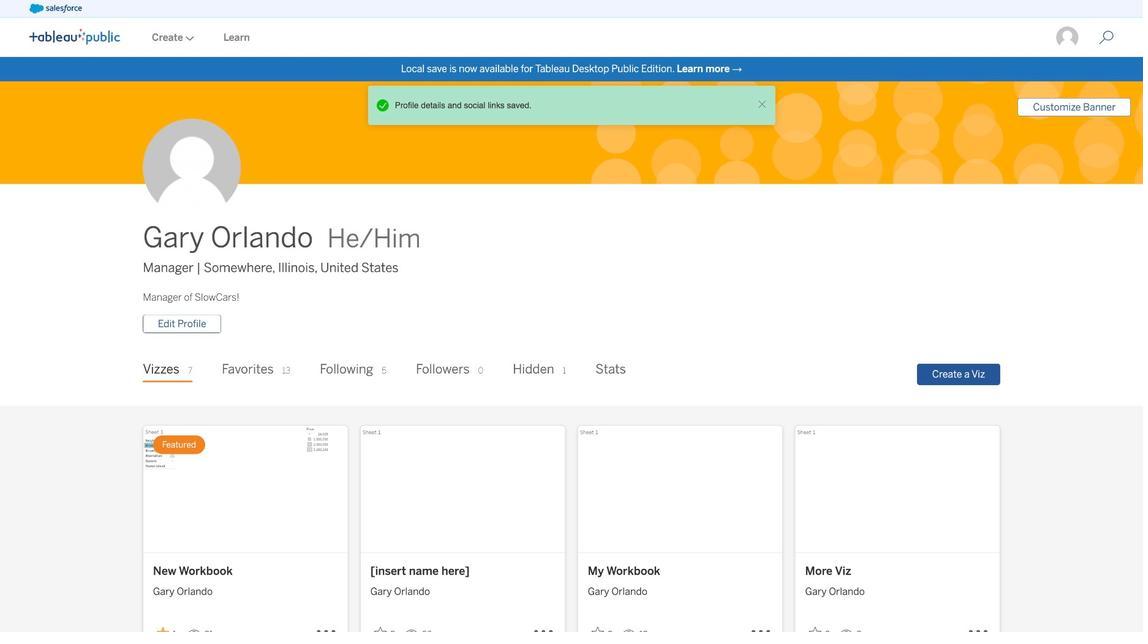 Task type: vqa. For each thing, say whether or not it's contained in the screenshot.
3rd More Actions image from left
yes



Task type: locate. For each thing, give the bounding box(es) containing it.
avatar image
[[143, 119, 241, 217]]

workbook thumbnail image
[[143, 426, 348, 553], [361, 426, 566, 553], [578, 426, 783, 553], [796, 426, 1001, 553]]

more actions image
[[316, 622, 338, 632], [534, 622, 556, 632], [969, 622, 991, 632]]

add favorite image
[[592, 627, 604, 632], [809, 627, 822, 632]]

0 horizontal spatial add favorite image
[[592, 627, 604, 632]]

2 more actions image from the left
[[534, 622, 556, 632]]

workbook thumbnail image for third add favorite button from the left
[[796, 426, 1001, 553]]

4 workbook thumbnail image from the left
[[796, 426, 1001, 553]]

0 horizontal spatial add favorite button
[[371, 624, 400, 632]]

go to search image
[[1085, 30, 1129, 45]]

1 horizontal spatial more actions image
[[534, 622, 556, 632]]

3 more actions image from the left
[[969, 622, 991, 632]]

1 more actions image from the left
[[316, 622, 338, 632]]

1 add favorite image from the left
[[592, 627, 604, 632]]

Add Favorite button
[[371, 624, 400, 632], [588, 624, 618, 632], [806, 624, 835, 632]]

add favorite image
[[374, 627, 387, 632]]

remove favorite image
[[157, 627, 169, 632]]

2 horizontal spatial more actions image
[[969, 622, 991, 632]]

add favorite image for second add favorite button from right
[[592, 627, 604, 632]]

0 horizontal spatial more actions image
[[316, 622, 338, 632]]

2 add favorite button from the left
[[588, 624, 618, 632]]

2 add favorite image from the left
[[809, 627, 822, 632]]

more actions image for remove favorite icon in the bottom of the page
[[316, 622, 338, 632]]

2 workbook thumbnail image from the left
[[361, 426, 566, 553]]

featured element
[[153, 436, 205, 455]]

alert
[[373, 95, 755, 115]]

2 horizontal spatial add favorite button
[[806, 624, 835, 632]]

3 workbook thumbnail image from the left
[[578, 426, 783, 553]]

1 horizontal spatial add favorite button
[[588, 624, 618, 632]]

1 horizontal spatial add favorite image
[[809, 627, 822, 632]]

Remove Favorite button
[[153, 624, 183, 632]]



Task type: describe. For each thing, give the bounding box(es) containing it.
salesforce logo image
[[29, 4, 82, 13]]

1 add favorite button from the left
[[371, 624, 400, 632]]

workbook thumbnail image for second add favorite button from right
[[578, 426, 783, 553]]

more actions image
[[751, 622, 773, 632]]

more actions image for add favorite image
[[534, 622, 556, 632]]

workbook thumbnail image for third add favorite button from the right
[[361, 426, 566, 553]]

create image
[[183, 36, 194, 41]]

logo image
[[29, 29, 120, 44]]

t.turtle image
[[1056, 26, 1080, 50]]

add favorite image for third add favorite button from the left
[[809, 627, 822, 632]]

1 workbook thumbnail image from the left
[[143, 426, 348, 553]]

3 add favorite button from the left
[[806, 624, 835, 632]]



